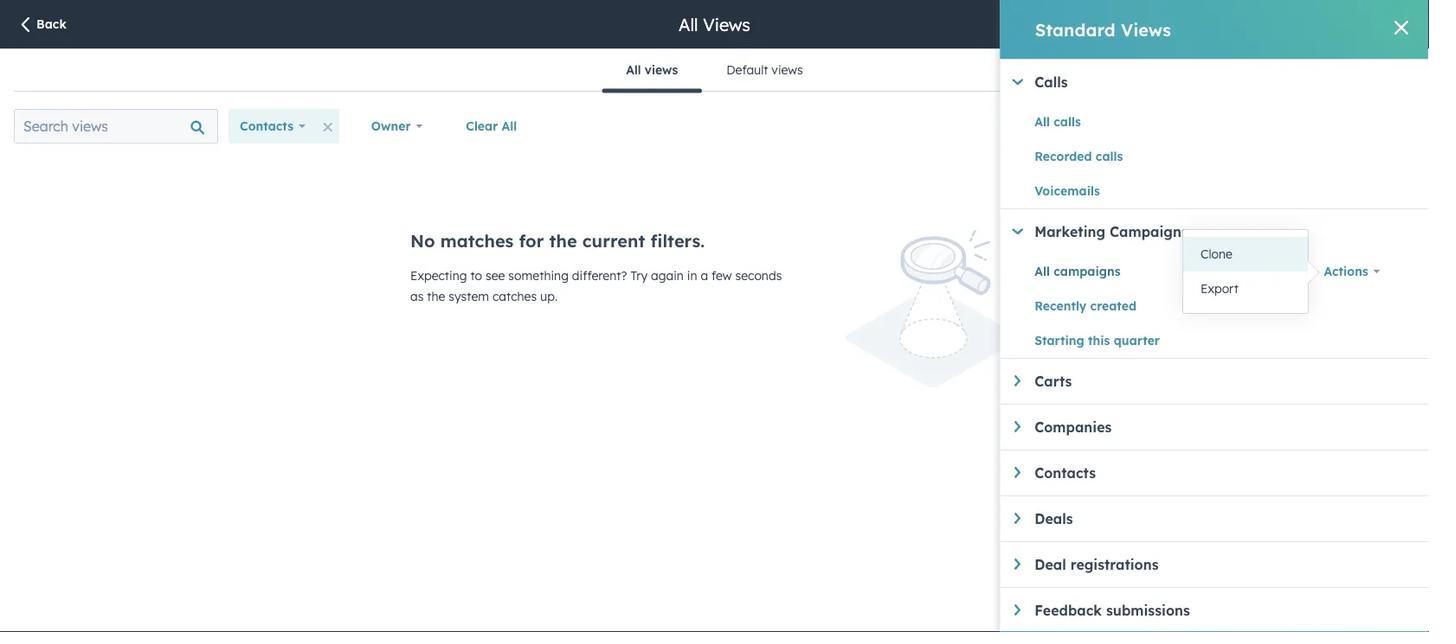Task type: vqa. For each thing, say whether or not it's contained in the screenshot.
Export at the top of page
yes



Task type: describe. For each thing, give the bounding box(es) containing it.
no
[[410, 230, 435, 252]]

to
[[470, 268, 482, 284]]

caret image for calls
[[1012, 79, 1023, 85]]

quarter
[[1114, 333, 1160, 348]]

filters.
[[651, 230, 705, 252]]

views for all views
[[645, 62, 678, 77]]

recorded
[[1034, 149, 1092, 164]]

created
[[1090, 299, 1136, 314]]

submissions
[[1106, 603, 1190, 620]]

all for all campaigns
[[1034, 264, 1050, 279]]

expecting to see something different? try again in a few seconds as the system catches up.
[[410, 268, 782, 304]]

contacts inside popup button
[[240, 119, 294, 134]]

deals button
[[1014, 511, 1429, 528]]

clear all button
[[455, 109, 528, 144]]

different?
[[572, 268, 627, 284]]

as
[[410, 289, 424, 304]]

this
[[1088, 333, 1110, 348]]

for
[[519, 230, 544, 252]]

caret image for marketing campaigns
[[1012, 229, 1023, 235]]

starting
[[1034, 333, 1084, 348]]

clone button
[[1183, 237, 1308, 272]]

matches
[[441, 230, 514, 252]]

try
[[631, 268, 648, 284]]

all views
[[679, 13, 750, 35]]

feedback
[[1034, 603, 1102, 620]]

clear all
[[466, 119, 517, 134]]

starting this quarter link
[[1034, 331, 1312, 351]]

all for all views
[[679, 13, 698, 35]]

actions button
[[1312, 255, 1391, 289]]

calls button
[[1012, 74, 1429, 91]]

deal
[[1034, 557, 1066, 574]]

calls
[[1034, 74, 1068, 91]]

catches
[[493, 289, 537, 304]]

owner
[[371, 119, 411, 134]]

actions
[[1324, 264, 1368, 279]]

deals
[[1034, 511, 1073, 528]]

close image
[[1395, 21, 1409, 35]]

default views button
[[702, 49, 827, 91]]

recently created link
[[1034, 296, 1312, 317]]

calls for all calls
[[1053, 114, 1081, 129]]

recorded calls
[[1034, 149, 1123, 164]]

few
[[712, 268, 732, 284]]

views for all views
[[703, 13, 750, 35]]

campaigns
[[1053, 264, 1120, 279]]

contacts button
[[229, 109, 317, 144]]

all for all views
[[626, 62, 641, 77]]

the inside expecting to see something different? try again in a few seconds as the system catches up.
[[427, 289, 445, 304]]

voicemails link
[[1034, 181, 1312, 202]]

companies button
[[1014, 419, 1429, 436]]

owner button
[[360, 109, 434, 144]]

caret image for deals
[[1014, 513, 1020, 524]]

recorded calls link
[[1034, 146, 1312, 167]]

carts button
[[1014, 373, 1429, 390]]

back link
[[17, 16, 67, 35]]

voicemails
[[1034, 184, 1100, 199]]

all views button
[[602, 49, 702, 93]]

0 vertical spatial the
[[549, 230, 577, 252]]

marketing campaigns button
[[1012, 223, 1429, 241]]



Task type: locate. For each thing, give the bounding box(es) containing it.
back
[[36, 16, 67, 32]]

standard views
[[1035, 19, 1171, 40]]

contacts
[[240, 119, 294, 134], [1034, 465, 1096, 482]]

registrations
[[1070, 557, 1158, 574]]

default
[[727, 62, 768, 77]]

0 vertical spatial contacts
[[240, 119, 294, 134]]

current
[[582, 230, 645, 252]]

feedback submissions
[[1034, 603, 1190, 620]]

calls inside all calls link
[[1053, 114, 1081, 129]]

caret image
[[1012, 79, 1023, 85], [1014, 422, 1020, 433], [1014, 467, 1020, 479], [1014, 513, 1020, 524], [1014, 605, 1020, 616]]

marketing campaigns
[[1034, 223, 1188, 241]]

recently created
[[1034, 299, 1136, 314]]

caret image for contacts
[[1014, 467, 1020, 479]]

views up default
[[703, 13, 750, 35]]

views for default views
[[772, 62, 803, 77]]

expecting
[[410, 268, 467, 284]]

caret image inside deal registrations dropdown button
[[1014, 559, 1020, 570]]

up.
[[540, 289, 558, 304]]

1 vertical spatial the
[[427, 289, 445, 304]]

contacts button
[[1014, 465, 1429, 482]]

caret image left deal
[[1014, 559, 1020, 570]]

deal registrations
[[1034, 557, 1158, 574]]

all campaigns
[[1034, 264, 1120, 279]]

all for all calls
[[1034, 114, 1050, 129]]

system
[[449, 289, 489, 304]]

calls right recorded
[[1095, 149, 1123, 164]]

export
[[1201, 281, 1239, 297]]

marketing
[[1034, 223, 1105, 241]]

all calls link
[[1034, 112, 1312, 132]]

1 views from the left
[[645, 62, 678, 77]]

caret image inside contacts dropdown button
[[1014, 467, 1020, 479]]

all inside page section 'element'
[[679, 13, 698, 35]]

0 horizontal spatial views
[[703, 13, 750, 35]]

see
[[486, 268, 505, 284]]

calls up recorded
[[1053, 114, 1081, 129]]

views inside page section 'element'
[[703, 13, 750, 35]]

in
[[687, 268, 697, 284]]

a
[[701, 268, 708, 284]]

caret image inside the deals dropdown button
[[1014, 513, 1020, 524]]

1 horizontal spatial views
[[1121, 19, 1171, 40]]

1 horizontal spatial the
[[549, 230, 577, 252]]

caret image for feedback submissions
[[1014, 605, 1020, 616]]

caret image for companies
[[1014, 422, 1020, 433]]

1 horizontal spatial calls
[[1095, 149, 1123, 164]]

1 vertical spatial calls
[[1095, 149, 1123, 164]]

2 views from the left
[[772, 62, 803, 77]]

default views
[[727, 62, 803, 77]]

seconds
[[735, 268, 782, 284]]

something
[[509, 268, 569, 284]]

calls inside recorded calls link
[[1095, 149, 1123, 164]]

calls for recorded calls
[[1095, 149, 1123, 164]]

views
[[703, 13, 750, 35], [1121, 19, 1171, 40]]

0 horizontal spatial contacts
[[240, 119, 294, 134]]

the right as
[[427, 289, 445, 304]]

the
[[549, 230, 577, 252], [427, 289, 445, 304]]

caret image
[[1012, 229, 1023, 235], [1014, 376, 1020, 387], [1014, 559, 1020, 570]]

0 horizontal spatial the
[[427, 289, 445, 304]]

caret image inside calls dropdown button
[[1012, 79, 1023, 85]]

caret image inside the companies dropdown button
[[1014, 422, 1020, 433]]

views down page section 'element'
[[645, 62, 678, 77]]

all inside 'navigation'
[[626, 62, 641, 77]]

0 horizontal spatial calls
[[1053, 114, 1081, 129]]

views
[[645, 62, 678, 77], [772, 62, 803, 77]]

starting this quarter
[[1034, 333, 1160, 348]]

all calls
[[1034, 114, 1081, 129]]

clear
[[466, 119, 498, 134]]

views for standard views
[[1121, 19, 1171, 40]]

all views
[[626, 62, 678, 77]]

caret image left marketing
[[1012, 229, 1023, 235]]

all campaigns link
[[1034, 261, 1312, 282]]

caret image inside the carts dropdown button
[[1014, 376, 1020, 387]]

1 vertical spatial contacts
[[1034, 465, 1096, 482]]

caret image left carts
[[1014, 376, 1020, 387]]

again
[[651, 268, 684, 284]]

no matches for the current filters.
[[410, 230, 705, 252]]

recently
[[1034, 299, 1086, 314]]

carts
[[1034, 373, 1072, 390]]

0 horizontal spatial views
[[645, 62, 678, 77]]

clone
[[1201, 247, 1233, 262]]

export button
[[1183, 272, 1308, 306]]

2 vertical spatial caret image
[[1014, 559, 1020, 570]]

calls
[[1053, 114, 1081, 129], [1095, 149, 1123, 164]]

navigation
[[602, 49, 827, 93]]

views right default
[[772, 62, 803, 77]]

Search views search field
[[14, 109, 218, 144]]

caret image for carts
[[1014, 376, 1020, 387]]

navigation containing all views
[[602, 49, 827, 93]]

1 horizontal spatial contacts
[[1034, 465, 1096, 482]]

caret image inside feedback submissions 'dropdown button'
[[1014, 605, 1020, 616]]

0 vertical spatial calls
[[1053, 114, 1081, 129]]

0 vertical spatial caret image
[[1012, 229, 1023, 235]]

deal registrations button
[[1014, 557, 1429, 574]]

1 horizontal spatial views
[[772, 62, 803, 77]]

the right for
[[549, 230, 577, 252]]

1 vertical spatial caret image
[[1014, 376, 1020, 387]]

companies
[[1034, 419, 1112, 436]]

all
[[679, 13, 698, 35], [626, 62, 641, 77], [1034, 114, 1050, 129], [502, 119, 517, 134], [1034, 264, 1050, 279]]

standard
[[1035, 19, 1116, 40]]

caret image inside marketing campaigns dropdown button
[[1012, 229, 1023, 235]]

feedback submissions button
[[1014, 603, 1429, 620]]

caret image for deal registrations
[[1014, 559, 1020, 570]]

views right standard
[[1121, 19, 1171, 40]]

page section element
[[0, 0, 1429, 48]]

campaigns
[[1109, 223, 1188, 241]]



